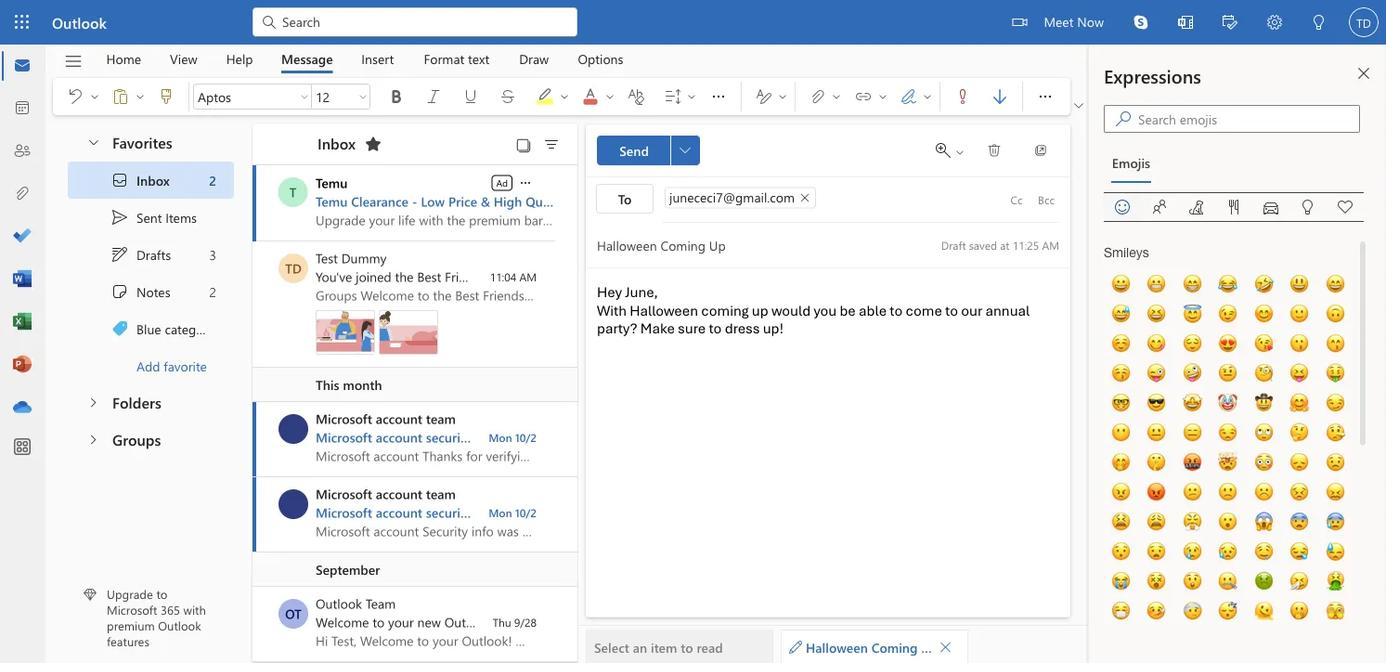Task type: describe. For each thing, give the bounding box(es) containing it.
😭
[[1111, 571, 1127, 592]]

microsoft account team for microsoft account security info was added
[[316, 485, 456, 502]]

outlook team image
[[279, 599, 308, 629]]

the
[[395, 268, 414, 285]]

 button
[[1290, 192, 1327, 222]]

powerpoint image
[[13, 356, 32, 374]]

😝
[[1290, 363, 1306, 384]]

upgrade
[[107, 586, 153, 602]]

insert
[[362, 50, 394, 67]]

😕 button
[[1176, 477, 1206, 507]]

 button
[[1027, 78, 1064, 115]]

🫢 button
[[1283, 596, 1313, 626]]

font color image
[[581, 87, 619, 106]]

 left font size text field
[[299, 91, 310, 102]]

to inside message list no conversations selected list box
[[373, 613, 385, 631]]

😫
[[1111, 511, 1127, 532]]

😙
[[1326, 333, 1342, 354]]

Select a conversation checkbox
[[279, 254, 316, 283]]

🤪
[[1183, 363, 1199, 384]]

coming
[[701, 301, 749, 319]]

 for 
[[1301, 200, 1316, 215]]

😃
[[1290, 274, 1306, 294]]

🤓 button
[[1104, 388, 1134, 418]]

mon 10/2 for verification
[[489, 430, 537, 445]]


[[157, 87, 176, 106]]

favorites tree item
[[68, 124, 234, 162]]

cc button
[[1002, 185, 1032, 215]]

🤡 button
[[1212, 388, 1242, 418]]

inbox 
[[318, 133, 383, 153]]

outlook team
[[316, 595, 396, 612]]

Select a conversation checkbox
[[279, 599, 316, 629]]

😟 button
[[1319, 448, 1349, 477]]

home
[[106, 50, 141, 67]]

🤑
[[1326, 363, 1342, 384]]

 button
[[1327, 192, 1364, 222]]

quality
[[526, 193, 568, 210]]

 inside  
[[878, 91, 889, 102]]

thu 9/28
[[493, 615, 537, 630]]

😪
[[1290, 541, 1306, 562]]

come
[[906, 301, 943, 319]]

😙 😚
[[1111, 333, 1342, 384]]

🤪 button
[[1176, 359, 1206, 388]]

 button
[[845, 82, 876, 111]]

😃 button
[[1283, 269, 1313, 299]]

11:04
[[490, 269, 517, 284]]

 inside the " "
[[135, 91, 146, 102]]

this month
[[316, 376, 382, 393]]

 tree item
[[68, 162, 234, 199]]

1 horizontal spatial  button
[[700, 78, 737, 115]]

security for verification
[[426, 429, 472, 446]]

people image
[[13, 142, 32, 161]]

include group
[[800, 78, 936, 115]]

🤔 button
[[1283, 418, 1313, 448]]

mt for microsoft account security info was added
[[284, 496, 303, 513]]

 inside  
[[922, 91, 933, 102]]

cc
[[1011, 192, 1023, 207]]

😏
[[1326, 392, 1342, 413]]

😑
[[1183, 422, 1199, 443]]

 button for folders
[[76, 385, 110, 419]]

test dummy
[[316, 249, 387, 267]]

 for  dropdown button
[[680, 145, 691, 156]]

 
[[900, 87, 933, 106]]

 button
[[57, 82, 87, 111]]

😋 button
[[1140, 329, 1170, 359]]

sure
[[678, 319, 706, 338]]

you've
[[316, 268, 352, 285]]

premium
[[107, 617, 155, 634]]

😱 button
[[1248, 507, 1277, 537]]

 for  dropdown button on the top right of the page
[[1037, 87, 1055, 106]]

outlook link
[[52, 0, 107, 45]]

mon 10/2 for was
[[489, 505, 537, 520]]

at
[[1001, 237, 1010, 252]]

🫠 button
[[1248, 596, 1277, 626]]

365
[[161, 602, 180, 618]]

mon for was
[[489, 505, 512, 520]]

🤨 button
[[1212, 359, 1242, 388]]

 inside favorites tree item
[[86, 134, 101, 149]]

🤕
[[1183, 600, 1199, 621]]

temu image
[[278, 177, 308, 207]]

september heading
[[253, 553, 578, 587]]

1 vertical spatial halloween
[[806, 638, 868, 655]]

to
[[618, 190, 632, 207]]

favorites tree
[[68, 117, 234, 385]]

now
[[1078, 13, 1104, 30]]

Search emojis field
[[1139, 107, 1360, 131]]

😡 button
[[1140, 477, 1170, 507]]

folders tree item
[[68, 385, 234, 422]]

🤤
[[1255, 541, 1270, 562]]

add favorite
[[137, 357, 207, 375]]

outlook inside upgrade to microsoft 365 with premium outlook features
[[158, 617, 201, 634]]

clipboard group
[[57, 78, 185, 115]]

 button for font color icon
[[603, 82, 618, 111]]

security for was
[[426, 504, 472, 521]]

onedrive image
[[13, 398, 32, 417]]

temu clearance - low price & high quality
[[316, 193, 568, 210]]


[[111, 319, 129, 338]]

categories group
[[1104, 192, 1372, 222]]

😍 button
[[1212, 329, 1242, 359]]

to do image
[[13, 228, 32, 246]]

😤
[[1183, 511, 1199, 532]]

annual
[[986, 301, 1030, 319]]

make
[[641, 319, 675, 338]]

☹ button
[[1248, 477, 1277, 507]]

message list section
[[253, 119, 578, 662]]

😇
[[1183, 303, 1199, 324]]

Search field
[[280, 12, 567, 31]]

😩 button
[[1140, 507, 1170, 537]]

this month heading
[[253, 368, 578, 402]]

basic text group
[[193, 78, 737, 115]]

 tree item
[[68, 236, 234, 273]]

premium features image
[[84, 588, 97, 601]]

emojis button
[[1104, 142, 1159, 183]]

select a conversation checkbox for microsoft account security info was added
[[279, 489, 316, 519]]

favorites
[[112, 132, 172, 152]]

 button
[[102, 82, 133, 111]]


[[111, 208, 129, 227]]

drafts
[[137, 246, 171, 263]]

microsoft inside upgrade to microsoft 365 with premium outlook features
[[107, 602, 157, 618]]

 inside ' '
[[777, 91, 789, 102]]

to inside "button"
[[681, 638, 693, 655]]

test dummy image
[[279, 254, 308, 283]]

temu for temu clearance - low price & high quality
[[316, 193, 348, 210]]

🤭
[[1111, 452, 1127, 473]]


[[939, 640, 952, 653]]

 button right font size text field
[[356, 84, 371, 110]]

😱
[[1255, 511, 1270, 532]]

info for was
[[475, 504, 499, 521]]

test
[[316, 249, 338, 267]]

td image
[[1350, 7, 1379, 37]]

😰 😯
[[1111, 511, 1342, 562]]


[[66, 87, 85, 106]]

😨
[[1290, 511, 1306, 532]]

Add a subject text field
[[586, 230, 925, 260]]

🤫 button
[[1140, 448, 1170, 477]]

😓 button
[[1319, 537, 1349, 567]]

😞 button
[[1283, 448, 1313, 477]]

microsoft account team for microsoft account security info verification
[[316, 410, 456, 427]]

🤩 button
[[1176, 388, 1206, 418]]

😉 button
[[1212, 299, 1242, 329]]

 button for groups
[[76, 422, 110, 456]]

microsoft account team image for microsoft account security info was added
[[279, 489, 308, 519]]

 button inside include group
[[876, 82, 891, 111]]

😭 button
[[1104, 567, 1134, 596]]

draft
[[942, 237, 966, 252]]

price
[[449, 193, 477, 210]]

add favorite tree item
[[68, 347, 234, 385]]

meet now
[[1044, 13, 1104, 30]]

Font size text field
[[312, 85, 355, 108]]

🤡
[[1219, 392, 1235, 413]]

to left our
[[946, 301, 959, 319]]

 
[[936, 143, 966, 158]]


[[1268, 15, 1283, 30]]

 button
[[1216, 192, 1253, 222]]



Task type: locate. For each thing, give the bounding box(es) containing it.
microsoft account team up microsoft account security info was added
[[316, 485, 456, 502]]

thu
[[493, 615, 511, 630]]

☹
[[1255, 482, 1270, 502]]

1 vertical spatial team
[[426, 485, 456, 502]]

outlook for outlook team
[[316, 595, 362, 612]]

attachment thumbnail image up this month heading
[[379, 310, 438, 355]]

to right sure
[[709, 319, 722, 338]]

0 vertical spatial temu
[[316, 174, 348, 191]]

😐 button
[[1140, 418, 1170, 448]]

🤮
[[1326, 571, 1342, 592]]

 left td image
[[1312, 15, 1327, 30]]

1 2 from the top
[[209, 172, 216, 189]]

1 vertical spatial am
[[520, 269, 537, 284]]

0 vertical spatial  button
[[700, 78, 737, 115]]

1  button from the left
[[557, 82, 572, 111]]

1 vertical spatial outlook
[[316, 595, 362, 612]]

🫠
[[1255, 600, 1270, 621]]

2 horizontal spatial  button
[[876, 82, 891, 111]]

2 security from the top
[[426, 504, 472, 521]]

attachment thumbnail image
[[316, 310, 375, 355], [379, 310, 438, 355]]

would
[[772, 301, 811, 319]]

10/2 down verification
[[515, 505, 537, 520]]

text highlight color image
[[536, 87, 573, 106]]

to right able at the top right of the page
[[890, 301, 903, 319]]

reading pane main content
[[579, 116, 1089, 663]]

inbox inside inbox 
[[318, 133, 356, 153]]

security down this month heading
[[426, 429, 472, 446]]

🤠 button
[[1248, 388, 1277, 418]]

1 horizontal spatial 
[[1075, 101, 1084, 111]]

 inside popup button
[[1075, 101, 1084, 111]]

0 horizontal spatial  button
[[557, 82, 572, 111]]

0 vertical spatial select a conversation checkbox
[[279, 414, 316, 444]]

🤐 button
[[1212, 567, 1242, 596]]

outlook inside banner
[[52, 12, 107, 32]]

inbox inside  inbox
[[137, 172, 170, 189]]

2  button from the left
[[603, 82, 618, 111]]

2 expressions region from the left
[[1089, 45, 1387, 663]]

0 vertical spatial team
[[426, 410, 456, 427]]

 button down options button
[[572, 78, 619, 115]]

outlook up 
[[52, 12, 107, 32]]

 right 
[[777, 91, 789, 102]]

1 temu from the top
[[316, 174, 348, 191]]

info for verification
[[475, 429, 499, 446]]

security
[[426, 429, 472, 446], [426, 504, 472, 521]]

bcc button
[[1032, 185, 1062, 215]]

 button left font color icon
[[557, 82, 572, 111]]


[[809, 87, 828, 106]]

1 vertical spatial microsoft account team image
[[279, 489, 308, 519]]

 button
[[452, 82, 489, 111]]

Font text field
[[194, 85, 296, 108]]

2 2 from the top
[[210, 283, 216, 300]]

1 microsoft account team image from the top
[[279, 414, 308, 444]]

😆
[[1147, 303, 1163, 324]]

 right the 
[[135, 91, 146, 102]]

0 vertical spatial microsoft account team image
[[279, 414, 308, 444]]

9/28
[[514, 615, 537, 630]]

inbox heading
[[293, 124, 388, 164]]

mt for microsoft account security info verification
[[284, 420, 303, 437]]

 inside  
[[955, 147, 966, 158]]

 inside 'basic text' group
[[710, 87, 728, 106]]

inbox right 
[[137, 172, 170, 189]]

🤗
[[1290, 392, 1306, 413]]

 inbox
[[111, 171, 170, 189]]

 right font size text field
[[358, 91, 369, 102]]

mon
[[489, 430, 512, 445], [489, 505, 512, 520]]

mail image
[[13, 57, 32, 75]]

😜 button
[[1140, 359, 1170, 388]]

 button
[[489, 82, 527, 111]]

🙄 button
[[1248, 418, 1277, 448]]

 button right ad
[[517, 173, 534, 191]]

 button
[[297, 84, 312, 110], [356, 84, 371, 110], [77, 124, 109, 159], [76, 385, 110, 419], [76, 422, 110, 456]]

1 security from the top
[[426, 429, 472, 446]]

2 for 
[[210, 283, 216, 300]]

🤥 button
[[1319, 418, 1349, 448]]

1 vertical spatial info
[[475, 504, 499, 521]]

0 vertical spatial mon
[[489, 430, 512, 445]]


[[462, 87, 480, 106]]

temu right temu icon
[[316, 193, 348, 210]]

halloween inside hey june, with halloween coming up would you be able to come to our annual party? make sure to dress up!
[[630, 301, 698, 319]]

 button
[[945, 82, 982, 111]]

junececi7@gmail.com
[[670, 188, 795, 205]]


[[954, 87, 972, 106]]

1 mt from the top
[[284, 420, 303, 437]]

left-rail-appbar navigation
[[4, 45, 41, 429]]

 right ad
[[518, 176, 533, 190]]

1 vertical spatial 
[[680, 145, 691, 156]]

 inside button
[[1301, 200, 1316, 215]]

2 inside  tree item
[[210, 283, 216, 300]]

 button left the groups
[[76, 422, 110, 456]]

 right 
[[922, 91, 933, 102]]

0 horizontal spatial attachment thumbnail image
[[316, 310, 375, 355]]

1 horizontal spatial  button
[[603, 82, 618, 111]]

 down  
[[86, 134, 101, 149]]


[[1179, 15, 1193, 30]]

 button right  
[[700, 78, 737, 115]]

am inside reading pane main content
[[1043, 237, 1060, 252]]

1 team from the top
[[426, 410, 456, 427]]

2 microsoft account team from the top
[[316, 485, 456, 502]]

 button
[[1253, 0, 1297, 47]]

inbox left 
[[318, 133, 356, 153]]

 button down message button
[[297, 84, 312, 110]]

 tree item
[[68, 199, 234, 236]]

0 vertical spatial outlook
[[52, 12, 107, 32]]

1 vertical spatial select a conversation checkbox
[[279, 489, 316, 519]]

2 select a conversation checkbox from the top
[[279, 489, 316, 519]]

grid inside expressions application
[[1104, 269, 1355, 663]]

0 horizontal spatial halloween
[[630, 301, 698, 319]]

 tree item
[[68, 273, 234, 310]]

mon up was
[[489, 430, 512, 445]]

microsoft account team
[[316, 410, 456, 427], [316, 485, 456, 502]]

grid containing 😀
[[1104, 269, 1355, 663]]

items
[[166, 209, 197, 226]]

1 horizontal spatial halloween
[[806, 638, 868, 655]]

 button inside folders "tree item"
[[76, 385, 110, 419]]

am inside message list no conversations selected list box
[[520, 269, 537, 284]]

1 vertical spatial  button
[[517, 173, 534, 191]]

1 expressions region from the left
[[1034, 45, 1387, 663]]

0 vertical spatial halloween
[[630, 301, 698, 319]]

 search field
[[253, 0, 578, 42]]

friends
[[445, 268, 486, 285]]

 left the  button on the top right of the page
[[1301, 200, 1316, 215]]

 right  dropdown button on the top right of the page
[[1075, 101, 1084, 111]]

 button for text highlight color icon
[[557, 82, 572, 111]]

 button right  on the top of page
[[876, 82, 891, 111]]

 inside  
[[831, 91, 842, 102]]

🙃 ☺️
[[1111, 303, 1342, 354]]

outlook
[[52, 12, 107, 32], [316, 595, 362, 612], [158, 617, 201, 634]]

😕
[[1183, 482, 1199, 502]]

security left was
[[426, 504, 472, 521]]

to
[[890, 301, 903, 319], [946, 301, 959, 319], [709, 319, 722, 338], [156, 586, 167, 602], [373, 613, 385, 631], [681, 638, 693, 655]]


[[111, 245, 129, 264]]

 inside dropdown button
[[1037, 87, 1055, 106]]

0 vertical spatial 
[[1312, 15, 1327, 30]]

select a conversation checkbox down this
[[279, 414, 316, 444]]

temu right t
[[316, 174, 348, 191]]

😶
[[1111, 422, 1127, 443]]

🤨
[[1219, 363, 1235, 384]]

2 down favorites tree item
[[209, 172, 216, 189]]

3  button from the left
[[876, 82, 891, 111]]

1 microsoft account team from the top
[[316, 410, 456, 427]]

1 vertical spatial mt
[[284, 496, 303, 513]]

 button inside "groups" tree item
[[76, 422, 110, 456]]

0 vertical spatial inbox
[[318, 133, 356, 153]]

info left verification
[[475, 429, 499, 446]]

 for  popup button within the message list no conversations selected list box
[[518, 176, 533, 190]]

😬
[[1147, 274, 1163, 294]]

mon for verification
[[489, 430, 512, 445]]

to right upgrade on the left of the page
[[156, 586, 167, 602]]

outlook inside message list no conversations selected list box
[[316, 595, 362, 612]]

&
[[481, 193, 490, 210]]

😀
[[1111, 274, 1127, 294]]

0 horizontal spatial  button
[[517, 173, 534, 191]]

 inside message list no conversations selected list box
[[518, 176, 533, 190]]

 button
[[1104, 192, 1141, 222]]

 button
[[933, 634, 958, 660]]

june,
[[625, 283, 658, 301]]

2 team from the top
[[426, 485, 456, 502]]

🤢 button
[[1248, 567, 1277, 596]]

1 vertical spatial security
[[426, 504, 472, 521]]

0 vertical spatial 10/2
[[515, 430, 537, 445]]

options
[[578, 50, 624, 67]]

 right the 
[[955, 147, 966, 158]]

 button down  
[[77, 124, 109, 159]]

to inside upgrade to microsoft 365 with premium outlook features
[[156, 586, 167, 602]]

😰
[[1326, 511, 1342, 532]]

expressions application
[[0, 0, 1387, 663]]

0 vertical spatial info
[[475, 429, 499, 446]]

 button left 
[[603, 82, 618, 111]]

😨 button
[[1283, 507, 1313, 537]]

😠
[[1111, 482, 1127, 502]]

2 mon 10/2 from the top
[[489, 505, 537, 520]]

microsoft account team image for microsoft account security info verification
[[279, 414, 308, 444]]

😄 😅
[[1111, 274, 1342, 324]]

1 vertical spatial 2
[[210, 283, 216, 300]]

word image
[[13, 270, 32, 289]]

 right  on the top of page
[[878, 91, 889, 102]]

 inside dropdown button
[[1312, 15, 1327, 30]]

☺️
[[1111, 333, 1127, 354]]

1 vertical spatial 10/2
[[515, 505, 537, 520]]

more apps image
[[13, 438, 32, 457]]

 inside dropdown button
[[680, 145, 691, 156]]

team for verification
[[426, 410, 456, 427]]

☺️ button
[[1104, 329, 1134, 359]]

-
[[412, 193, 417, 210]]

0 vertical spatial 2
[[209, 172, 216, 189]]

 button down draw button
[[527, 78, 573, 115]]

tab list
[[92, 45, 638, 73]]

😲
[[1183, 571, 1199, 592]]

2 attachment thumbnail image from the left
[[379, 310, 438, 355]]

 halloween coming up 
[[789, 638, 952, 655]]

notes
[[137, 283, 171, 300]]

😄 button
[[1319, 269, 1349, 299]]

 inside folders "tree item"
[[85, 395, 100, 410]]

 inside "groups" tree item
[[85, 432, 100, 447]]

 inside  
[[686, 91, 698, 102]]

outlook right premium
[[158, 617, 201, 634]]

expressions region
[[1034, 45, 1387, 663], [1089, 45, 1387, 663]]

😇 button
[[1176, 299, 1206, 329]]

to down team
[[373, 613, 385, 631]]

1 vertical spatial mon
[[489, 505, 512, 520]]

😴 button
[[1212, 596, 1242, 626]]

1 info from the top
[[475, 429, 499, 446]]

😟 😠
[[1111, 452, 1342, 502]]

1 horizontal spatial inbox
[[318, 133, 356, 153]]

draw
[[519, 50, 549, 67]]

attachment thumbnail image up "this month"
[[316, 310, 375, 355]]

 left  popup button
[[1037, 87, 1055, 106]]

 button inside message list no conversations selected list box
[[517, 173, 534, 191]]

message list no conversations selected list box
[[253, 165, 578, 662]]

1 attachment thumbnail image from the left
[[316, 310, 375, 355]]

 button right 
[[87, 82, 102, 111]]

team up microsoft account security info was added
[[426, 485, 456, 502]]

 drafts
[[111, 245, 171, 264]]

 left font color icon
[[559, 91, 570, 102]]

Message body, press Alt+F10 to exit text field
[[597, 283, 1060, 541]]

mon 10/2 up was
[[489, 430, 537, 445]]

 button for favorites
[[77, 124, 109, 159]]

😊 button
[[1248, 299, 1277, 329]]

 button
[[700, 78, 737, 115], [517, 173, 534, 191]]

mon left added
[[489, 505, 512, 520]]

😘 button
[[1248, 329, 1277, 359]]

 for 
[[1312, 15, 1327, 30]]

1 horizontal spatial am
[[1043, 237, 1060, 252]]

 button right the 
[[133, 82, 148, 111]]

outlook up welcome
[[316, 595, 362, 612]]

1 mon 10/2 from the top
[[489, 430, 537, 445]]

groups
[[112, 429, 161, 449]]

2 temu from the top
[[316, 193, 348, 210]]

To text field
[[663, 187, 1002, 212]]

to left read
[[681, 638, 693, 655]]

1 vertical spatial 
[[1301, 200, 1316, 215]]

2 vertical spatial outlook
[[158, 617, 201, 634]]

up!
[[763, 319, 784, 338]]

1 vertical spatial mon 10/2
[[489, 505, 537, 520]]

😙 button
[[1319, 329, 1349, 359]]

microsoft account team image
[[279, 414, 308, 444], [279, 489, 308, 519]]

hey june, with halloween coming up would you be able to come to our annual party? make sure to dress up!
[[597, 283, 1030, 338]]

0 vertical spatial mon 10/2
[[489, 430, 537, 445]]

🤮 😷
[[1111, 571, 1342, 621]]

0 horizontal spatial outlook
[[52, 12, 107, 32]]

2 horizontal spatial 
[[1037, 87, 1055, 106]]

files image
[[13, 185, 32, 203]]

2 for 
[[209, 172, 216, 189]]

 button left the folders
[[76, 385, 110, 419]]

1 vertical spatial microsoft account team
[[316, 485, 456, 502]]

😢
[[1183, 541, 1199, 562]]

 right "send" button
[[680, 145, 691, 156]]

1 horizontal spatial outlook
[[158, 617, 201, 634]]

 left the groups
[[85, 432, 100, 447]]

 button
[[537, 131, 567, 157]]

am right 11:25
[[1043, 237, 1060, 252]]

groups tree item
[[68, 422, 234, 459]]

select a conversation checkbox for microsoft account security info verification
[[279, 414, 316, 444]]

🤬
[[1183, 452, 1199, 473]]

 right 
[[89, 91, 100, 102]]

text
[[468, 50, 490, 67]]

2 mt from the top
[[284, 496, 303, 513]]

hey
[[597, 283, 622, 301]]

send button
[[597, 136, 672, 165]]

0 horizontal spatial inbox
[[137, 172, 170, 189]]

 right 
[[686, 91, 698, 102]]

 for  popup button
[[1075, 101, 1084, 111]]

tags group
[[945, 78, 1019, 111]]

0 horizontal spatial 
[[680, 145, 691, 156]]

high
[[494, 193, 522, 210]]

0 vertical spatial security
[[426, 429, 472, 446]]

 button
[[557, 82, 572, 111], [603, 82, 618, 111], [876, 82, 891, 111]]

2 info from the top
[[475, 504, 499, 521]]

1 10/2 from the top
[[515, 430, 537, 445]]

microsoft account team down month
[[316, 410, 456, 427]]

0 vertical spatial microsoft account team
[[316, 410, 456, 427]]

our
[[962, 301, 983, 319]]

tab list inside expressions application
[[92, 45, 638, 73]]

 for rightmost  popup button
[[710, 87, 728, 106]]

excel image
[[13, 313, 32, 332]]

select a conversation checkbox up september
[[279, 489, 316, 519]]

 left  button
[[605, 91, 616, 102]]

am right 11:04
[[520, 269, 537, 284]]

2 horizontal spatial outlook
[[316, 595, 362, 612]]

2 microsoft account team image from the top
[[279, 489, 308, 519]]

outlook banner
[[0, 0, 1387, 47]]

0 horizontal spatial 
[[518, 176, 533, 190]]

calendar image
[[13, 99, 32, 118]]

1 horizontal spatial attachment thumbnail image
[[379, 310, 438, 355]]

10/2 for was
[[515, 505, 537, 520]]

1 vertical spatial temu
[[316, 193, 348, 210]]

11:04 am
[[490, 269, 537, 284]]

 button inside favorites tree item
[[77, 124, 109, 159]]

Select a conversation checkbox
[[279, 414, 316, 444], [279, 489, 316, 519]]

grid
[[1104, 269, 1355, 663]]

0 vertical spatial 
[[1075, 101, 1084, 111]]

😧 button
[[1140, 537, 1170, 567]]

team for was
[[426, 485, 456, 502]]

0 horizontal spatial am
[[520, 269, 537, 284]]

 right  
[[710, 87, 728, 106]]

outlook for outlook
[[52, 12, 107, 32]]

info left was
[[475, 504, 499, 521]]

 tree item
[[68, 310, 234, 347]]

0 vertical spatial am
[[1043, 237, 1060, 252]]

 
[[755, 87, 789, 106]]

mon 10/2 down verification
[[489, 505, 537, 520]]

2 inside  tree item
[[209, 172, 216, 189]]

info
[[475, 429, 499, 446], [475, 504, 499, 521]]

 left the folders
[[85, 395, 100, 410]]

😴
[[1219, 600, 1235, 621]]

10/2 up was
[[515, 430, 537, 445]]

 inside  
[[89, 91, 100, 102]]

🙂 button
[[1283, 299, 1313, 329]]

2 down 3
[[210, 283, 216, 300]]

tab list containing home
[[92, 45, 638, 73]]


[[789, 640, 802, 653]]

0 vertical spatial mt
[[284, 420, 303, 437]]

1 select a conversation checkbox from the top
[[279, 414, 316, 444]]

temu for temu
[[316, 174, 348, 191]]

1 mon from the top
[[489, 430, 512, 445]]

2 mon from the top
[[489, 505, 512, 520]]

1 vertical spatial inbox
[[137, 172, 170, 189]]

1 horizontal spatial 
[[710, 87, 728, 106]]

😜
[[1147, 363, 1163, 384]]

 right 
[[831, 91, 842, 102]]

10/2 for verification
[[515, 430, 537, 445]]

2 10/2 from the top
[[515, 505, 537, 520]]

team up microsoft account security info verification
[[426, 410, 456, 427]]



Task type: vqa. For each thing, say whether or not it's contained in the screenshot.
Email in Junk Email 
no



